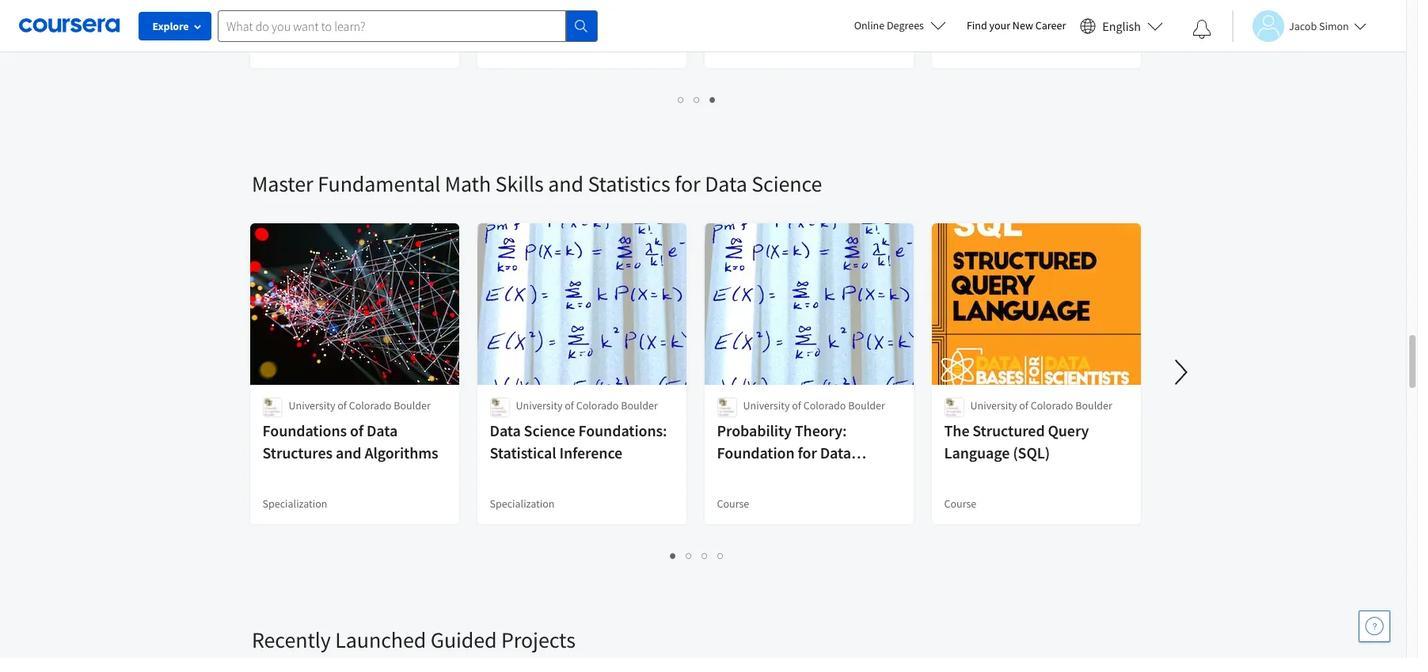 Task type: describe. For each thing, give the bounding box(es) containing it.
1 for "list" inside the master fundamental math skills and statistics for data science carousel 'element'
[[670, 548, 677, 563]]

data inside probability theory: foundation for data science
[[821, 443, 852, 463]]

statistical
[[490, 443, 557, 463]]

and for structures
[[336, 443, 362, 463]]

university of colorado boulder for science
[[516, 398, 658, 413]]

4 course link from the left
[[931, 0, 1143, 70]]

colorado for structured
[[1031, 398, 1074, 413]]

master
[[252, 170, 313, 198]]

2 button for 3 button associated with "list" inside the master fundamental math skills and statistics for data science carousel 'element'
[[682, 547, 697, 565]]

math
[[445, 170, 491, 198]]

next slide image
[[1163, 353, 1201, 391]]

jacob
[[1289, 19, 1317, 33]]

skills
[[496, 170, 544, 198]]

3 course link from the left
[[703, 0, 916, 70]]

launched
[[335, 626, 426, 654]]

master fundamental math skills and statistics for data science link
[[252, 170, 822, 198]]

chevron down image
[[61, 24, 72, 35]]

and for skills
[[548, 170, 584, 198]]

foundation
[[718, 443, 795, 463]]

university of colorado boulder for structured
[[971, 398, 1113, 413]]

colorado for theory:
[[804, 398, 847, 413]]

3 button for "list" inside the master fundamental math skills and statistics for data science carousel 'element'
[[697, 547, 713, 565]]

university of colorado boulder image for the structured query language (sql)
[[945, 398, 965, 417]]

simon
[[1320, 19, 1350, 33]]

of for science
[[565, 398, 575, 413]]

1 list from the top
[[252, 90, 1143, 109]]

university of colorado boulder image for probability theory: foundation for data science
[[718, 398, 737, 417]]

degrees
[[887, 18, 924, 32]]

new
[[1013, 18, 1034, 32]]

data inside foundations of data structures and algorithms
[[367, 421, 398, 440]]

data inside data science foundations: statistical inference
[[490, 421, 521, 440]]

english button
[[1074, 0, 1170, 51]]

What do you want to learn? text field
[[218, 10, 566, 42]]

(sql)
[[1014, 443, 1051, 463]]

online
[[854, 18, 885, 32]]

0 vertical spatial science
[[752, 170, 822, 198]]

find your new career
[[967, 18, 1066, 32]]

explore
[[152, 19, 189, 33]]

structures
[[263, 443, 333, 463]]

jacob simon button
[[1232, 10, 1367, 42]]

1 button for 3 button associated with "list" inside the master fundamental math skills and statistics for data science carousel 'element' 2 button
[[666, 547, 682, 565]]

your
[[990, 18, 1011, 32]]

3 for 3 button for second "list" from the bottom
[[710, 92, 716, 107]]

of inside foundations of data structures and algorithms
[[351, 421, 364, 440]]

university for the
[[971, 398, 1018, 413]]

probability
[[718, 421, 792, 440]]

the structured query language (sql)
[[945, 421, 1090, 463]]



Task type: locate. For each thing, give the bounding box(es) containing it.
0 horizontal spatial university of colorado boulder image
[[490, 398, 510, 417]]

foundations:
[[579, 421, 668, 440]]

master fundamental math skills and statistics for data science
[[252, 170, 822, 198]]

2 button for 3 button for second "list" from the bottom
[[689, 90, 705, 109]]

of up foundations of data structures and algorithms
[[338, 398, 347, 413]]

1 button
[[674, 90, 689, 109], [666, 547, 682, 565]]

jacob simon
[[1289, 19, 1350, 33]]

course link
[[249, 0, 461, 70], [476, 0, 688, 70], [703, 0, 916, 70], [931, 0, 1143, 70]]

colorado for of
[[349, 398, 392, 413]]

projects
[[501, 626, 576, 654]]

university of colorado boulder image up the
[[945, 398, 965, 417]]

2 boulder from the left
[[622, 398, 658, 413]]

3 university of colorado boulder from the left
[[744, 398, 886, 413]]

university of colorado boulder image up statistical
[[490, 398, 510, 417]]

3 button
[[705, 90, 721, 109], [697, 547, 713, 565]]

specialization down statistical
[[490, 497, 555, 511]]

0 vertical spatial 1 button
[[674, 90, 689, 109]]

1 horizontal spatial specialization
[[490, 497, 555, 511]]

0 vertical spatial 2 button
[[689, 90, 705, 109]]

boulder
[[394, 398, 431, 413], [622, 398, 658, 413], [849, 398, 886, 413], [1076, 398, 1113, 413]]

0 vertical spatial for
[[675, 170, 701, 198]]

0 horizontal spatial 3
[[702, 548, 709, 563]]

None search field
[[218, 10, 598, 42]]

foundations
[[263, 421, 347, 440]]

university of colorado boulder
[[289, 398, 431, 413], [516, 398, 658, 413], [744, 398, 886, 413], [971, 398, 1113, 413]]

2 university of colorado boulder image from the left
[[718, 398, 737, 417]]

university for probability
[[744, 398, 790, 413]]

university of colorado boulder for of
[[289, 398, 431, 413]]

0 horizontal spatial and
[[336, 443, 362, 463]]

university up statistical
[[516, 398, 563, 413]]

structured
[[973, 421, 1046, 440]]

colorado
[[349, 398, 392, 413], [577, 398, 619, 413], [804, 398, 847, 413], [1031, 398, 1074, 413]]

0 vertical spatial 3 button
[[705, 90, 721, 109]]

1 horizontal spatial 2
[[694, 92, 701, 107]]

boulder for foundations of data structures and algorithms
[[394, 398, 431, 413]]

and inside foundations of data structures and algorithms
[[336, 443, 362, 463]]

3 inside master fundamental math skills and statistics for data science carousel 'element'
[[702, 548, 709, 563]]

1 vertical spatial 1
[[670, 548, 677, 563]]

fundamental
[[318, 170, 441, 198]]

and right skills
[[548, 170, 584, 198]]

1
[[678, 92, 685, 107], [670, 548, 677, 563]]

university of colorado boulder image
[[263, 398, 283, 417]]

4 university from the left
[[971, 398, 1018, 413]]

1 vertical spatial list
[[252, 547, 1143, 565]]

query
[[1049, 421, 1090, 440]]

4 button
[[713, 547, 729, 565]]

university of colorado boulder up query
[[971, 398, 1113, 413]]

1 vertical spatial 1 button
[[666, 547, 682, 565]]

3 boulder from the left
[[849, 398, 886, 413]]

find
[[967, 18, 987, 32]]

1 boulder from the left
[[394, 398, 431, 413]]

2
[[694, 92, 701, 107], [686, 548, 693, 563]]

coursera image
[[19, 13, 120, 38]]

online degrees
[[854, 18, 924, 32]]

university of colorado boulder image for data science foundations: statistical inference
[[490, 398, 510, 417]]

science inside probability theory: foundation for data science
[[718, 465, 769, 485]]

2 for second "list" from the bottom
[[694, 92, 701, 107]]

2 specialization from the left
[[490, 497, 555, 511]]

science
[[752, 170, 822, 198], [524, 421, 576, 440], [718, 465, 769, 485]]

4 boulder from the left
[[1076, 398, 1113, 413]]

4 university of colorado boulder from the left
[[971, 398, 1113, 413]]

explore button
[[139, 12, 211, 40]]

of up data science foundations: statistical inference
[[565, 398, 575, 413]]

1 button inside master fundamental math skills and statistics for data science carousel 'element'
[[666, 547, 682, 565]]

specialization down structures
[[263, 497, 328, 511]]

2 button
[[689, 90, 705, 109], [682, 547, 697, 565]]

university of colorado boulder up foundations of data structures and algorithms
[[289, 398, 431, 413]]

1 vertical spatial 2 button
[[682, 547, 697, 565]]

of up theory:
[[793, 398, 802, 413]]

1 vertical spatial 3 button
[[697, 547, 713, 565]]

1 specialization from the left
[[263, 497, 328, 511]]

of for of
[[338, 398, 347, 413]]

probability theory: foundation for data science
[[718, 421, 852, 485]]

3
[[710, 92, 716, 107], [702, 548, 709, 563]]

list inside master fundamental math skills and statistics for data science carousel 'element'
[[252, 547, 1143, 565]]

university of colorado boulder for theory:
[[744, 398, 886, 413]]

university of colorado boulder image up probability
[[718, 398, 737, 417]]

2 list from the top
[[252, 547, 1143, 565]]

university up foundations
[[289, 398, 336, 413]]

help center image
[[1366, 617, 1385, 636]]

1 university of colorado boulder image from the left
[[490, 398, 510, 417]]

3 university of colorado boulder image from the left
[[945, 398, 965, 417]]

1 university from the left
[[289, 398, 336, 413]]

algorithms
[[365, 443, 439, 463]]

2 horizontal spatial university of colorado boulder image
[[945, 398, 965, 417]]

of
[[338, 398, 347, 413], [565, 398, 575, 413], [793, 398, 802, 413], [1020, 398, 1029, 413], [351, 421, 364, 440]]

of for structured
[[1020, 398, 1029, 413]]

colorado up foundations:
[[577, 398, 619, 413]]

1 horizontal spatial for
[[798, 443, 818, 463]]

3 university from the left
[[744, 398, 790, 413]]

1 horizontal spatial 3
[[710, 92, 716, 107]]

0 vertical spatial 1
[[678, 92, 685, 107]]

1 vertical spatial and
[[336, 443, 362, 463]]

boulder for probability theory: foundation for data science
[[849, 398, 886, 413]]

0 vertical spatial and
[[548, 170, 584, 198]]

for inside probability theory: foundation for data science
[[798, 443, 818, 463]]

2 inside master fundamental math skills and statistics for data science carousel 'element'
[[686, 548, 693, 563]]

colorado up foundations of data structures and algorithms
[[349, 398, 392, 413]]

of for theory:
[[793, 398, 802, 413]]

1 vertical spatial for
[[798, 443, 818, 463]]

2 university from the left
[[516, 398, 563, 413]]

career
[[1036, 18, 1066, 32]]

data science foundations: statistical inference
[[490, 421, 668, 463]]

university
[[289, 398, 336, 413], [516, 398, 563, 413], [744, 398, 790, 413], [971, 398, 1018, 413]]

1 button for 2 button associated with 3 button for second "list" from the bottom
[[674, 90, 689, 109]]

1 course link from the left
[[249, 0, 461, 70]]

2 vertical spatial science
[[718, 465, 769, 485]]

1 colorado from the left
[[349, 398, 392, 413]]

show notifications image
[[1193, 20, 1212, 39]]

inference
[[560, 443, 623, 463]]

data
[[705, 170, 747, 198], [367, 421, 398, 440], [490, 421, 521, 440], [821, 443, 852, 463]]

1 vertical spatial 2
[[686, 548, 693, 563]]

1 for second "list" from the bottom
[[678, 92, 685, 107]]

2 university of colorado boulder from the left
[[516, 398, 658, 413]]

colorado up query
[[1031, 398, 1074, 413]]

recently launched guided projects
[[252, 626, 576, 654]]

boulder for data science foundations: statistical inference
[[622, 398, 658, 413]]

1 inside master fundamental math skills and statistics for data science carousel 'element'
[[670, 548, 677, 563]]

guided
[[431, 626, 497, 654]]

boulder for the structured query language (sql)
[[1076, 398, 1113, 413]]

1 horizontal spatial university of colorado boulder image
[[718, 398, 737, 417]]

4 colorado from the left
[[1031, 398, 1074, 413]]

for down theory:
[[798, 443, 818, 463]]

specialization for data science foundations: statistical inference
[[490, 497, 555, 511]]

master fundamental math skills and statistics for data science carousel element
[[244, 122, 1419, 578]]

0 horizontal spatial for
[[675, 170, 701, 198]]

the
[[945, 421, 970, 440]]

online degrees button
[[842, 8, 959, 43]]

2 for "list" inside the master fundamental math skills and statistics for data science carousel 'element'
[[686, 548, 693, 563]]

science inside data science foundations: statistical inference
[[524, 421, 576, 440]]

3 for 3 button associated with "list" inside the master fundamental math skills and statistics for data science carousel 'element'
[[702, 548, 709, 563]]

language
[[945, 443, 1011, 463]]

3 colorado from the left
[[804, 398, 847, 413]]

for right statistics
[[675, 170, 701, 198]]

university of colorado boulder up data science foundations: statistical inference
[[516, 398, 658, 413]]

0 vertical spatial 2
[[694, 92, 701, 107]]

specialization
[[263, 497, 328, 511], [490, 497, 555, 511]]

1 university of colorado boulder from the left
[[289, 398, 431, 413]]

colorado up theory:
[[804, 398, 847, 413]]

2 course link from the left
[[476, 0, 688, 70]]

of right foundations
[[351, 421, 364, 440]]

2 colorado from the left
[[577, 398, 619, 413]]

1 vertical spatial science
[[524, 421, 576, 440]]

for
[[675, 170, 701, 198], [798, 443, 818, 463]]

0 vertical spatial 3
[[710, 92, 716, 107]]

foundations of data structures and algorithms
[[263, 421, 439, 463]]

recently
[[252, 626, 331, 654]]

find your new career link
[[959, 16, 1074, 36]]

english
[[1103, 18, 1141, 34]]

university up probability
[[744, 398, 790, 413]]

list
[[252, 90, 1143, 109], [252, 547, 1143, 565]]

university up structured on the right of the page
[[971, 398, 1018, 413]]

0 horizontal spatial specialization
[[263, 497, 328, 511]]

university for foundations
[[289, 398, 336, 413]]

0 vertical spatial list
[[252, 90, 1143, 109]]

colorado for science
[[577, 398, 619, 413]]

0 horizontal spatial 2
[[686, 548, 693, 563]]

1 horizontal spatial 1
[[678, 92, 685, 107]]

0 horizontal spatial 1
[[670, 548, 677, 563]]

of up structured on the right of the page
[[1020, 398, 1029, 413]]

3 button for second "list" from the bottom
[[705, 90, 721, 109]]

4
[[718, 548, 724, 563]]

university for data
[[516, 398, 563, 413]]

theory:
[[795, 421, 847, 440]]

1 vertical spatial 3
[[702, 548, 709, 563]]

1 horizontal spatial and
[[548, 170, 584, 198]]

and
[[548, 170, 584, 198], [336, 443, 362, 463]]

statistics
[[588, 170, 671, 198]]

university of colorado boulder up theory:
[[744, 398, 886, 413]]

specialization for foundations of data structures and algorithms
[[263, 497, 328, 511]]

and down foundations
[[336, 443, 362, 463]]

course
[[263, 40, 295, 55], [490, 40, 523, 55], [718, 40, 750, 55], [945, 40, 977, 55], [718, 497, 750, 511], [945, 497, 977, 511]]

university of colorado boulder image
[[490, 398, 510, 417], [718, 398, 737, 417], [945, 398, 965, 417]]



Task type: vqa. For each thing, say whether or not it's contained in the screenshot.
the topmost list
yes



